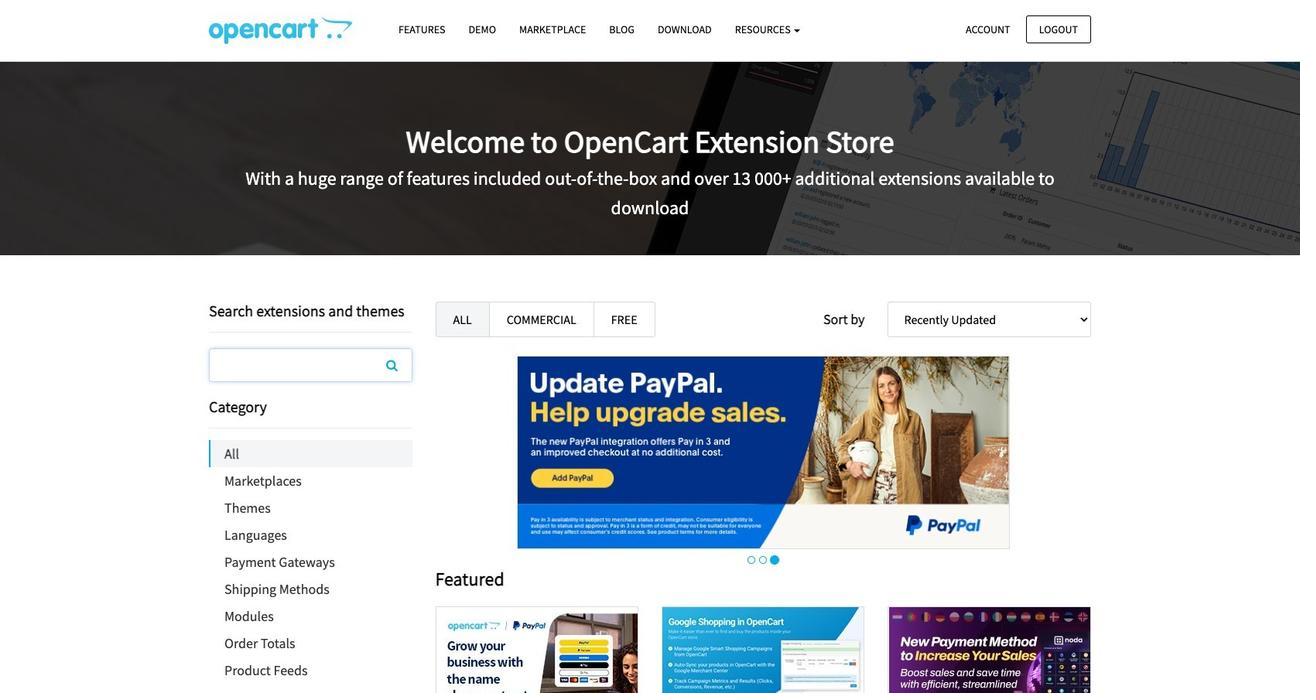 Task type: vqa. For each thing, say whether or not it's contained in the screenshot.
L
no



Task type: locate. For each thing, give the bounding box(es) containing it.
opencart extensions image
[[209, 16, 352, 44]]

None text field
[[210, 349, 412, 382]]

google shopping for opencart image
[[663, 608, 864, 694]]



Task type: describe. For each thing, give the bounding box(es) containing it.
paypal checkout integration image
[[437, 608, 638, 694]]

paypal payment gateway image
[[517, 356, 1010, 550]]

search image
[[386, 359, 398, 372]]

noda image
[[889, 608, 1091, 694]]



